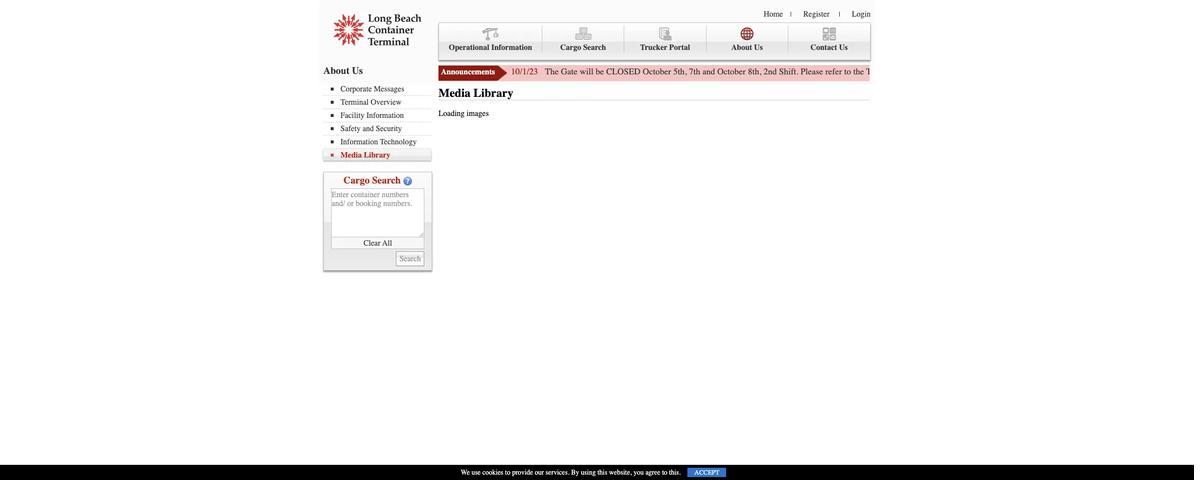 Task type: vqa. For each thing, say whether or not it's contained in the screenshot.
the top PROGRAM
no



Task type: describe. For each thing, give the bounding box(es) containing it.
1 vertical spatial information
[[367, 111, 404, 120]]

page
[[949, 66, 966, 77]]

0 horizontal spatial to
[[505, 469, 511, 477]]

cargo search link
[[543, 25, 625, 53]]

corporate
[[341, 85, 372, 94]]

0 vertical spatial search
[[583, 43, 606, 52]]

0 vertical spatial about us
[[732, 43, 763, 52]]

0 horizontal spatial cargo search
[[344, 175, 401, 186]]

media library
[[439, 86, 514, 100]]

week.
[[1074, 66, 1095, 77]]

2 | from the left
[[839, 10, 841, 19]]

corporate messages terminal overview facility information safety and security information technology media library
[[341, 85, 417, 160]]

home
[[764, 10, 783, 19]]

shift.
[[779, 66, 799, 77]]

1 october from the left
[[643, 66, 671, 77]]

safety and security link
[[331, 125, 431, 133]]

contact us
[[811, 43, 848, 52]]

menu bar containing corporate messages
[[324, 84, 436, 162]]

us for about us link
[[754, 43, 763, 52]]

corporate messages link
[[331, 85, 431, 94]]

operational information
[[449, 43, 532, 52]]

loading
[[439, 109, 465, 118]]

trucker portal
[[640, 43, 690, 52]]

5th,
[[674, 66, 687, 77]]

you
[[634, 469, 644, 477]]

0 vertical spatial information
[[491, 43, 532, 52]]

web
[[932, 66, 947, 77]]

closed
[[606, 66, 641, 77]]

2 vertical spatial information
[[341, 138, 378, 147]]

home link
[[764, 10, 783, 19]]

terminal
[[341, 98, 369, 107]]

1 the from the left
[[854, 66, 864, 77]]

use
[[472, 469, 481, 477]]

1 horizontal spatial library
[[474, 86, 514, 100]]

1 | from the left
[[791, 10, 792, 19]]

2 gate from the left
[[889, 66, 906, 77]]

1 horizontal spatial media
[[439, 86, 471, 100]]

clear all
[[364, 239, 392, 248]]

library inside corporate messages terminal overview facility information safety and security information technology media library
[[364, 151, 391, 160]]

login link
[[852, 10, 871, 19]]

we use cookies to provide our services. by using this website, you agree to this.
[[461, 469, 681, 477]]

terminal overview link
[[331, 98, 431, 107]]

trucker portal link
[[625, 25, 707, 53]]

this.
[[669, 469, 681, 477]]

services.
[[546, 469, 570, 477]]

0 horizontal spatial us
[[352, 65, 363, 76]]

us for contact us link
[[839, 43, 848, 52]]

2nd
[[764, 66, 777, 77]]

1 for from the left
[[968, 66, 978, 77]]

please
[[801, 66, 824, 77]]

trucker
[[640, 43, 668, 52]]

1 vertical spatial cargo
[[344, 175, 370, 186]]

1 vertical spatial search
[[372, 175, 401, 186]]

website,
[[609, 469, 632, 477]]

truck
[[867, 66, 887, 77]]

cookies
[[483, 469, 504, 477]]

we
[[461, 469, 470, 477]]

cargo inside cargo search link
[[561, 43, 581, 52]]

this
[[598, 469, 608, 477]]



Task type: locate. For each thing, give the bounding box(es) containing it.
contact
[[811, 43, 838, 52]]

0 horizontal spatial menu bar
[[324, 84, 436, 162]]

using
[[581, 469, 596, 477]]

1 vertical spatial menu bar
[[324, 84, 436, 162]]

cargo search inside menu bar
[[561, 43, 606, 52]]

information up the 10/1/23
[[491, 43, 532, 52]]

us up 8th,
[[754, 43, 763, 52]]

hours
[[908, 66, 930, 77]]

1 vertical spatial about us
[[324, 65, 363, 76]]

will
[[580, 66, 594, 77]]

about up corporate
[[324, 65, 350, 76]]

2 the from the left
[[1061, 66, 1072, 77]]

1 horizontal spatial us
[[754, 43, 763, 52]]

for
[[968, 66, 978, 77], [1049, 66, 1059, 77]]

about us up 8th,
[[732, 43, 763, 52]]

search
[[583, 43, 606, 52], [372, 175, 401, 186]]

media up loading
[[439, 86, 471, 100]]

to
[[845, 66, 851, 77], [505, 469, 511, 477], [662, 469, 668, 477]]

and
[[703, 66, 715, 77], [363, 125, 374, 133]]

1 horizontal spatial for
[[1049, 66, 1059, 77]]

0 horizontal spatial for
[[968, 66, 978, 77]]

menu bar
[[439, 23, 871, 60], [324, 84, 436, 162]]

login
[[852, 10, 871, 19]]

Enter container numbers and/ or booking numbers.  text field
[[331, 189, 425, 238]]

None submit
[[396, 252, 425, 267]]

technology
[[380, 138, 417, 147]]

the
[[545, 66, 559, 77]]

register link
[[804, 10, 830, 19]]

to right refer
[[845, 66, 851, 77]]

by
[[571, 469, 579, 477]]

us
[[754, 43, 763, 52], [839, 43, 848, 52], [352, 65, 363, 76]]

0 vertical spatial about
[[732, 43, 752, 52]]

0 horizontal spatial and
[[363, 125, 374, 133]]

gate right the
[[561, 66, 578, 77]]

cargo search up will
[[561, 43, 606, 52]]

about us link
[[707, 25, 789, 53]]

1 horizontal spatial to
[[662, 469, 668, 477]]

gate
[[1007, 66, 1021, 77]]

8th,
[[748, 66, 762, 77]]

0 vertical spatial cargo search
[[561, 43, 606, 52]]

2 horizontal spatial to
[[845, 66, 851, 77]]

1 horizontal spatial search
[[583, 43, 606, 52]]

0 horizontal spatial about us
[[324, 65, 363, 76]]

accept
[[695, 470, 720, 477]]

accept button
[[688, 469, 727, 478]]

information down safety
[[341, 138, 378, 147]]

for right page
[[968, 66, 978, 77]]

messages
[[374, 85, 404, 94]]

to left this.
[[662, 469, 668, 477]]

2 horizontal spatial us
[[839, 43, 848, 52]]

the left the truck
[[854, 66, 864, 77]]

7th
[[689, 66, 701, 77]]

media library link
[[331, 151, 431, 160]]

0 horizontal spatial gate
[[561, 66, 578, 77]]

be
[[596, 66, 604, 77]]

menu bar containing operational information
[[439, 23, 871, 60]]

10/1/23 the gate will be closed october 5th, 7th and october 8th, 2nd shift. please refer to the truck gate hours web page for further gate details for the week.
[[511, 66, 1095, 77]]

clear all button
[[331, 238, 425, 250]]

about us up corporate
[[324, 65, 363, 76]]

2 for from the left
[[1049, 66, 1059, 77]]

search up be
[[583, 43, 606, 52]]

media
[[439, 86, 471, 100], [341, 151, 362, 160]]

us right contact
[[839, 43, 848, 52]]

and right safety
[[363, 125, 374, 133]]

1 horizontal spatial october
[[718, 66, 746, 77]]

1 horizontal spatial about
[[732, 43, 752, 52]]

information
[[491, 43, 532, 52], [367, 111, 404, 120], [341, 138, 378, 147]]

library
[[474, 86, 514, 100], [364, 151, 391, 160]]

1 horizontal spatial menu bar
[[439, 23, 871, 60]]

for right "details"
[[1049, 66, 1059, 77]]

our
[[535, 469, 544, 477]]

cargo search
[[561, 43, 606, 52], [344, 175, 401, 186]]

about us
[[732, 43, 763, 52], [324, 65, 363, 76]]

0 horizontal spatial october
[[643, 66, 671, 77]]

all
[[382, 239, 392, 248]]

1 vertical spatial and
[[363, 125, 374, 133]]

0 horizontal spatial search
[[372, 175, 401, 186]]

safety
[[341, 125, 361, 133]]

facility
[[341, 111, 365, 120]]

0 horizontal spatial library
[[364, 151, 391, 160]]

1 vertical spatial cargo search
[[344, 175, 401, 186]]

1 vertical spatial library
[[364, 151, 391, 160]]

library down information technology link
[[364, 151, 391, 160]]

1 horizontal spatial the
[[1061, 66, 1072, 77]]

media inside corporate messages terminal overview facility information safety and security information technology media library
[[341, 151, 362, 160]]

0 vertical spatial and
[[703, 66, 715, 77]]

library up images on the left top of page
[[474, 86, 514, 100]]

0 vertical spatial cargo
[[561, 43, 581, 52]]

about up 8th,
[[732, 43, 752, 52]]

october
[[643, 66, 671, 77], [718, 66, 746, 77]]

register
[[804, 10, 830, 19]]

facility information link
[[331, 111, 431, 120]]

0 vertical spatial media
[[439, 86, 471, 100]]

0 vertical spatial library
[[474, 86, 514, 100]]

search down media library link
[[372, 175, 401, 186]]

1 horizontal spatial cargo
[[561, 43, 581, 52]]

cargo up will
[[561, 43, 581, 52]]

operational
[[449, 43, 490, 52]]

loading images
[[439, 109, 489, 118]]

and inside corporate messages terminal overview facility information safety and security information technology media library
[[363, 125, 374, 133]]

to right cookies
[[505, 469, 511, 477]]

2 october from the left
[[718, 66, 746, 77]]

us up corporate
[[352, 65, 363, 76]]

details
[[1023, 66, 1047, 77]]

1 horizontal spatial cargo search
[[561, 43, 606, 52]]

agree
[[646, 469, 661, 477]]

cargo down media library link
[[344, 175, 370, 186]]

information technology link
[[331, 138, 431, 147]]

0 vertical spatial menu bar
[[439, 23, 871, 60]]

security
[[376, 125, 402, 133]]

1 vertical spatial about
[[324, 65, 350, 76]]

october left 5th, at the right top
[[643, 66, 671, 77]]

clear
[[364, 239, 381, 248]]

1 horizontal spatial and
[[703, 66, 715, 77]]

overview
[[371, 98, 402, 107]]

provide
[[512, 469, 533, 477]]

0 horizontal spatial the
[[854, 66, 864, 77]]

gate
[[561, 66, 578, 77], [889, 66, 906, 77]]

1 horizontal spatial gate
[[889, 66, 906, 77]]

contact us link
[[789, 25, 871, 53]]

|
[[791, 10, 792, 19], [839, 10, 841, 19]]

cargo
[[561, 43, 581, 52], [344, 175, 370, 186]]

0 horizontal spatial cargo
[[344, 175, 370, 186]]

gate right the truck
[[889, 66, 906, 77]]

further
[[980, 66, 1004, 77]]

announcements
[[441, 68, 495, 76]]

images
[[467, 109, 489, 118]]

0 horizontal spatial about
[[324, 65, 350, 76]]

operational information link
[[439, 25, 543, 53]]

10/1/23
[[511, 66, 538, 77]]

information down overview
[[367, 111, 404, 120]]

portal
[[670, 43, 690, 52]]

media down safety
[[341, 151, 362, 160]]

0 horizontal spatial |
[[791, 10, 792, 19]]

1 gate from the left
[[561, 66, 578, 77]]

0 horizontal spatial media
[[341, 151, 362, 160]]

october left 8th,
[[718, 66, 746, 77]]

1 vertical spatial media
[[341, 151, 362, 160]]

the left week.
[[1061, 66, 1072, 77]]

the
[[854, 66, 864, 77], [1061, 66, 1072, 77]]

cargo search down media library link
[[344, 175, 401, 186]]

and right 7th
[[703, 66, 715, 77]]

| right home
[[791, 10, 792, 19]]

1 horizontal spatial |
[[839, 10, 841, 19]]

| left login
[[839, 10, 841, 19]]

about
[[732, 43, 752, 52], [324, 65, 350, 76]]

1 horizontal spatial about us
[[732, 43, 763, 52]]

refer
[[826, 66, 842, 77]]



